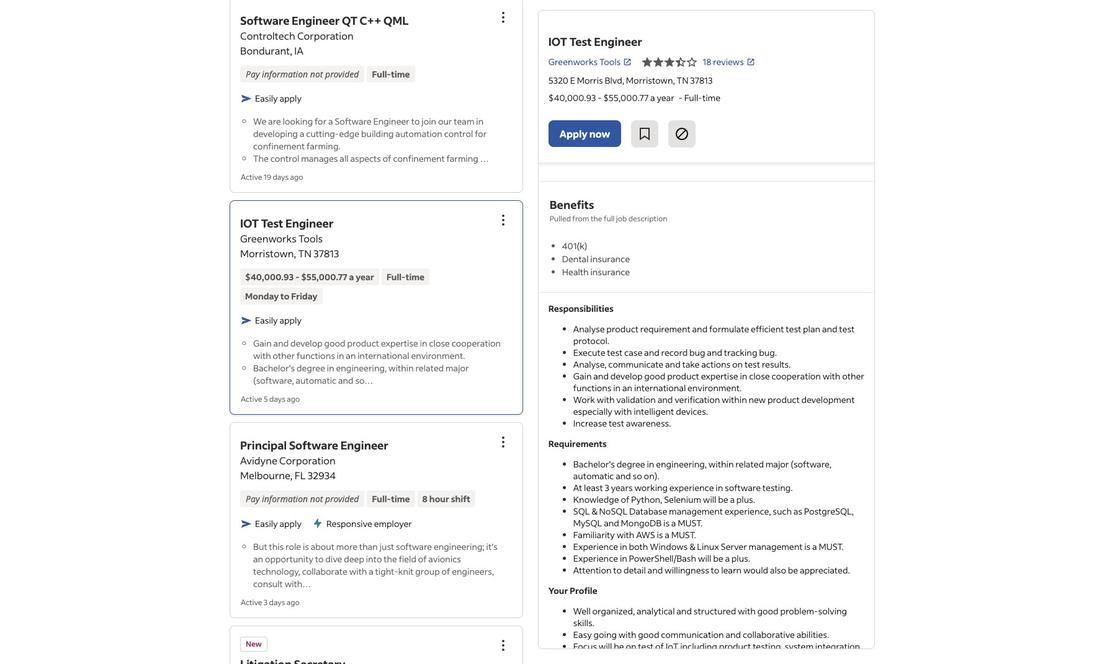 Task type: vqa. For each thing, say whether or not it's contained in the screenshot.
Find salaries in the left top of the page
no



Task type: locate. For each thing, give the bounding box(es) containing it.
system
[[785, 641, 814, 653]]

2 vertical spatial easily
[[255, 518, 278, 530]]

days for avidyne
[[269, 598, 285, 608]]

0 vertical spatial $40,000.93
[[549, 92, 596, 104]]

1 vertical spatial other
[[843, 370, 865, 382]]

0 vertical spatial full-time
[[372, 68, 410, 80]]

testing. down communication at the right bottom of page
[[688, 653, 718, 665]]

software inside "bachelor's degree in engineering​, within related major (software, automatic and so on). at least 3 years working experience in software testing. knowledge of python, selenium will be a plus. sql & nosql database management experience, such as postgresql, mysql and mongodb is a must. familiarity with aws is a must. experience in both windows & linux server management is a must. experience in powershell/bash will be a plus. attention to detail and willingness to learn would also be appreciated."
[[725, 482, 761, 494]]

0 vertical spatial 3
[[605, 482, 610, 494]]

1 vertical spatial not
[[310, 494, 323, 505]]

1 active from the top
[[241, 173, 262, 182]]

will right 'selenium'
[[703, 494, 717, 506]]

qt
[[342, 13, 358, 28]]

management up also
[[749, 541, 803, 553]]

information down ia
[[262, 68, 308, 80]]

job actions for iot test engineer is collapsed image
[[496, 213, 511, 228]]

gain down monday
[[253, 338, 272, 350]]

other inside gain and develop good product expertise in close cooperation with other functions​ in an international environment. bachelor's degree in engineering​, within related major (software, automatic and so…
[[273, 350, 295, 362]]

year for $40,000.93 - $55,000.77 a year
[[356, 271, 374, 283]]

2 active from the top
[[241, 395, 262, 404]]

responsibilities​
[[549, 303, 614, 315]]

degree inside gain and develop good product expertise in close cooperation with other functions​ in an international environment. bachelor's degree in engineering​, within related major (software, automatic and so…
[[297, 363, 325, 374]]

0 vertical spatial tools
[[600, 56, 621, 68]]

an up so…
[[346, 350, 356, 362]]

1 horizontal spatial 37813
[[691, 74, 713, 86]]

tools up blvd,
[[600, 56, 621, 68]]

functions​ inside analyse product requirement and formulate efficient test plan and test protocol. execute test case and record bug and tracking bug. analyse, communicate and take actions on test results. gain and develop good product expertise in close cooperation with other functions​ in an international environment. work with validation and verification within new product development especially with intelligent devices. increase test awareness.
[[573, 382, 612, 394]]

familiarity
[[573, 529, 615, 541]]

- up not interested icon
[[679, 92, 683, 104]]

on right "going"
[[626, 641, 637, 653]]

test inside iot test engineer greenworks tools morristown, tn 37813
[[261, 216, 283, 231]]

days
[[273, 173, 289, 182], [270, 395, 285, 404], [269, 598, 285, 608]]

within inside gain and develop good product expertise in close cooperation with other functions​ in an international environment. bachelor's degree in engineering​, within related major (software, automatic and so…
[[389, 363, 414, 374]]

efficient
[[751, 323, 784, 335]]

full-time for software engineer qt c++ qml
[[372, 68, 410, 80]]

a inside but this role is about more than just software engineering; it's an opportunity to dive deep into the field of avionics technology, collaborate with a tight-knit group of engineers, consult with…
[[369, 566, 374, 578]]

international up so…
[[358, 350, 409, 362]]

1 vertical spatial days
[[270, 395, 285, 404]]

role
[[286, 541, 301, 553]]

international
[[358, 350, 409, 362], [634, 382, 686, 394]]

including
[[681, 641, 718, 653]]

0 horizontal spatial other
[[273, 350, 295, 362]]

active 5 days ago
[[241, 395, 300, 404]]

of inside "we are looking for a software engineer to join our team in developing a cutting-edge building automation control for confinement farming. the control manages all aspects of confinement farming …"
[[383, 153, 392, 165]]

engineering​, up so…
[[336, 363, 387, 374]]

full- for principal software engineer
[[372, 494, 391, 505]]

0 horizontal spatial related
[[416, 363, 444, 374]]

& left linux at the bottom of the page
[[690, 541, 696, 553]]

corporation inside principal software engineer avidyne corporation melbourne, fl 32934
[[279, 454, 336, 467]]

of right aspects at left top
[[383, 153, 392, 165]]

0 horizontal spatial testing.
[[688, 653, 718, 665]]

aws
[[636, 529, 655, 541]]

the inside 'benefits pulled from the full job description'
[[591, 214, 603, 223]]

an inside gain and develop good product expertise in close cooperation with other functions​ in an international environment. bachelor's degree in engineering​, within related major (software, automatic and so…
[[346, 350, 356, 362]]

0 vertical spatial testing.
[[763, 482, 793, 494]]

1 horizontal spatial develop
[[611, 370, 643, 382]]

1 horizontal spatial functions​
[[573, 382, 612, 394]]

0 vertical spatial software
[[240, 13, 290, 28]]

1 horizontal spatial testing.
[[763, 482, 793, 494]]

1 pay from the top
[[246, 68, 260, 80]]

on
[[733, 359, 743, 370], [626, 641, 637, 653]]

gain up work
[[573, 370, 592, 382]]

1 horizontal spatial expertise
[[701, 370, 739, 382]]

to down about
[[315, 554, 324, 566]]

0 horizontal spatial bachelor's
[[253, 363, 295, 374]]

easy
[[573, 629, 592, 641]]

days right 19
[[273, 173, 289, 182]]

0 vertical spatial close
[[429, 338, 450, 350]]

1 vertical spatial develop
[[611, 370, 643, 382]]

with down deep at bottom
[[349, 566, 367, 578]]

must. left linux at the bottom of the page
[[671, 529, 696, 541]]

37813 down 18 at top
[[691, 74, 713, 86]]

19
[[264, 173, 271, 182]]

cooperation inside gain and develop good product expertise in close cooperation with other functions​ in an international environment. bachelor's degree in engineering​, within related major (software, automatic and so…
[[452, 338, 501, 350]]

software engineer qt c++ qml button
[[240, 13, 409, 28]]

easily
[[255, 93, 278, 104], [255, 315, 278, 327], [255, 518, 278, 530]]

software up "edge"
[[335, 115, 372, 127]]

1 vertical spatial $40,000.93
[[245, 271, 294, 283]]

days right 5
[[270, 395, 285, 404]]

2 experience from the top
[[573, 553, 618, 565]]

provided for engineer
[[325, 494, 359, 505]]

tools inside iot test engineer greenworks tools morristown, tn 37813
[[299, 232, 323, 245]]

easily apply up this
[[255, 518, 302, 530]]

0 horizontal spatial gain
[[253, 338, 272, 350]]

0 horizontal spatial environment.
[[411, 350, 465, 362]]

engineer inside principal software engineer avidyne corporation melbourne, fl 32934
[[341, 438, 389, 453]]

willingness
[[665, 565, 709, 577]]

engineer inside "we are looking for a software engineer to join our team in developing a cutting-edge building automation control for confinement farming. the control manages all aspects of confinement farming …"
[[373, 115, 410, 127]]

testing. up such
[[763, 482, 793, 494]]

just
[[380, 541, 394, 553]]

ago for greenworks
[[287, 395, 300, 404]]

0 vertical spatial cooperation
[[452, 338, 501, 350]]

experience up the attention
[[573, 541, 618, 553]]

within
[[389, 363, 414, 374], [722, 394, 747, 406], [709, 459, 734, 470]]

ago right 19
[[290, 173, 303, 182]]

1 vertical spatial apply
[[280, 315, 302, 327]]

time for iot test engineer
[[406, 271, 425, 283]]

2 horizontal spatial -
[[679, 92, 683, 104]]

2 vertical spatial within
[[709, 459, 734, 470]]

functions​ inside gain and develop good product expertise in close cooperation with other functions​ in an international environment. bachelor's degree in engineering​, within related major (software, automatic and so…
[[297, 350, 335, 362]]

building
[[361, 128, 394, 140]]

0 vertical spatial corporation
[[297, 29, 354, 42]]

control
[[444, 128, 473, 140], [271, 153, 299, 165]]

farming.
[[307, 140, 341, 152]]

be right the testing
[[614, 641, 624, 653]]

greenworks
[[549, 56, 598, 68], [240, 232, 297, 245]]

gain inside gain and develop good product expertise in close cooperation with other functions​ in an international environment. bachelor's degree in engineering​, within related major (software, automatic and so…
[[253, 338, 272, 350]]

2 pay information not provided from the top
[[246, 494, 359, 505]]

1 horizontal spatial &
[[690, 541, 696, 553]]

and right mysql
[[604, 518, 619, 529]]

0 vertical spatial control
[[444, 128, 473, 140]]

will right focus
[[599, 641, 612, 653]]

2 vertical spatial an
[[253, 554, 263, 566]]

intelligent
[[634, 406, 674, 418]]

automatic left so…
[[296, 375, 337, 387]]

1 not from the top
[[310, 68, 323, 80]]

1 vertical spatial information
[[262, 494, 308, 505]]

1 experience from the top
[[573, 541, 618, 553]]

functions​ up especially
[[573, 382, 612, 394]]

1 vertical spatial year
[[356, 271, 374, 283]]

1 horizontal spatial 3
[[605, 482, 610, 494]]

and up awareness.
[[658, 394, 673, 406]]

time for principal software engineer
[[391, 494, 410, 505]]

devices.
[[676, 406, 708, 418]]

1 vertical spatial testing.
[[688, 653, 718, 665]]

8
[[423, 494, 428, 505]]

with inside gain and develop good product expertise in close cooperation with other functions​ in an international environment. bachelor's degree in engineering​, within related major (software, automatic and so…
[[253, 350, 271, 362]]

2 not from the top
[[310, 494, 323, 505]]

$55,000.77 for $40,000.93 - $55,000.77 a year
[[301, 271, 347, 283]]

active 3 days ago
[[241, 598, 300, 608]]

deep
[[344, 554, 364, 566]]

is right aws
[[657, 529, 663, 541]]

2 apply from the top
[[280, 315, 302, 327]]

1 horizontal spatial related
[[736, 459, 764, 470]]

1 vertical spatial engineering​,
[[656, 459, 707, 470]]

pay information not provided down ia
[[246, 68, 359, 80]]

corporation up fl
[[279, 454, 336, 467]]

0 horizontal spatial &
[[592, 506, 598, 518]]

related
[[416, 363, 444, 374], [736, 459, 764, 470]]

environment.
[[411, 350, 465, 362], [688, 382, 742, 394]]

provided down software engineer qt c++ qml controltech corporation bondurant, ia
[[325, 68, 359, 80]]

0 vertical spatial insurance
[[591, 253, 630, 265]]

mysql
[[573, 518, 602, 529]]

0 vertical spatial develop
[[291, 338, 323, 350]]

test up greenworks tools
[[570, 34, 592, 49]]

software engineer qt c++ qml controltech corporation bondurant, ia
[[240, 13, 409, 57]]

0 vertical spatial provided
[[325, 68, 359, 80]]

of left iot
[[656, 641, 664, 653]]

0 horizontal spatial international
[[358, 350, 409, 362]]

1 vertical spatial automatic
[[573, 470, 614, 482]]

2 vertical spatial full-time
[[372, 494, 410, 505]]

0 horizontal spatial develop
[[291, 338, 323, 350]]

benefits
[[550, 197, 594, 212]]

0 horizontal spatial software
[[396, 541, 432, 553]]

0 horizontal spatial year
[[356, 271, 374, 283]]

0 horizontal spatial the
[[384, 554, 397, 566]]

your profile​
[[549, 585, 598, 597]]

1 horizontal spatial year
[[657, 92, 675, 104]]

not interested image
[[675, 127, 690, 142]]

and right detail
[[648, 565, 663, 577]]

morristown, inside iot test engineer greenworks tools morristown, tn 37813
[[240, 247, 296, 260]]

0 horizontal spatial tools
[[299, 232, 323, 245]]

1 vertical spatial degree
[[617, 459, 645, 470]]

degree up "years"
[[617, 459, 645, 470]]

0 vertical spatial related
[[416, 363, 444, 374]]

0 vertical spatial international
[[358, 350, 409, 362]]

bachelor's inside gain and develop good product expertise in close cooperation with other functions​ in an international environment. bachelor's degree in engineering​, within related major (software, automatic and so…
[[253, 363, 295, 374]]

the
[[591, 214, 603, 223], [384, 554, 397, 566]]

expertise inside analyse product requirement and formulate efficient test plan and test protocol. execute test case and record bug and tracking bug. analyse, communicate and take actions on test results. gain and develop good product expertise in close cooperation with other functions​ in an international environment. work with validation and verification within new product development especially with intelligent devices. increase test awareness.
[[701, 370, 739, 382]]

not for software
[[310, 494, 323, 505]]

2 easily apply from the top
[[255, 315, 302, 327]]

engineer
[[292, 13, 340, 28], [594, 34, 643, 49], [373, 115, 410, 127], [286, 216, 334, 231], [341, 438, 389, 453]]

plus. right linux at the bottom of the page
[[732, 553, 751, 565]]

0 vertical spatial days
[[273, 173, 289, 182]]

problem-
[[781, 606, 819, 618]]

0 vertical spatial information
[[262, 68, 308, 80]]

develop down the friday
[[291, 338, 323, 350]]

and right "plan"
[[823, 323, 838, 335]]

on).
[[644, 470, 660, 482]]

5
[[264, 395, 268, 404]]

tools
[[600, 56, 621, 68], [299, 232, 323, 245]]

1 horizontal spatial the
[[591, 214, 603, 223]]

(software, up as
[[791, 459, 832, 470]]

close
[[429, 338, 450, 350], [749, 370, 770, 382]]

1 vertical spatial 37813
[[314, 247, 339, 260]]

test left case
[[607, 347, 623, 359]]

3.4 out of 5 stars image
[[642, 55, 698, 70]]

and up bug in the bottom of the page
[[693, 323, 708, 335]]

2 information from the top
[[262, 494, 308, 505]]

pay information not provided for software
[[246, 494, 359, 505]]

cooperation inside analyse product requirement and formulate efficient test plan and test protocol. execute test case and record bug and tracking bug. analyse, communicate and take actions on test results. gain and develop good product expertise in close cooperation with other functions​ in an international environment. work with validation and verification within new product development especially with intelligent devices. increase test awareness.
[[772, 370, 821, 382]]

on right the "actions"
[[733, 359, 743, 370]]

greenworks down iot test engineer button
[[240, 232, 297, 245]]

0 vertical spatial pay information not provided
[[246, 68, 359, 80]]

1 provided from the top
[[325, 68, 359, 80]]

iot inside iot test engineer greenworks tools morristown, tn 37813
[[240, 216, 259, 231]]

c++
[[360, 13, 382, 28]]

1 horizontal spatial $55,000.77
[[604, 92, 649, 104]]

of inside the well organized, analytical and structured with good problem-solving skills.​ easy going with good communication and collaborative abilities.​ focus will be on test of iot including product testing, system integration testing and user acceptance testing.
[[656, 641, 664, 653]]

2 easily from the top
[[255, 315, 278, 327]]

0 horizontal spatial iot
[[240, 216, 259, 231]]

international inside analyse product requirement and formulate efficient test plan and test protocol. execute test case and record bug and tracking bug. analyse, communicate and take actions on test results. gain and develop good product expertise in close cooperation with other functions​ in an international environment. work with validation and verification within new product development especially with intelligent devices. increase test awareness.
[[634, 382, 686, 394]]

on inside the well organized, analytical and structured with good problem-solving skills.​ easy going with good communication and collaborative abilities.​ focus will be on test of iot including product testing, system integration testing and user acceptance testing.
[[626, 641, 637, 653]]

days for c++
[[273, 173, 289, 182]]

$40,000.93 for $40,000.93 - $55,000.77 a year - full-time
[[549, 92, 596, 104]]

engineering​, up experience
[[656, 459, 707, 470]]

1 horizontal spatial other
[[843, 370, 865, 382]]

2 pay from the top
[[246, 494, 260, 505]]

0 horizontal spatial (software,
[[253, 375, 294, 387]]

easily apply for engineer
[[255, 93, 302, 104]]

not down 32934
[[310, 494, 323, 505]]

an down but
[[253, 554, 263, 566]]

pay down bondurant,
[[246, 68, 260, 80]]

1 horizontal spatial greenworks
[[549, 56, 598, 68]]

testing
[[573, 653, 602, 665]]

other inside analyse product requirement and formulate efficient test plan and test protocol. execute test case and record bug and tracking bug. analyse, communicate and take actions on test results. gain and develop good product expertise in close cooperation with other functions​ in an international environment. work with validation and verification within new product development especially with intelligent devices. increase test awareness.
[[843, 370, 865, 382]]

testing. inside "bachelor's degree in engineering​, within related major (software, automatic and so on). at least 3 years working experience in software testing. knowledge of python, selenium will be a plus. sql & nosql database management experience, such as postgresql, mysql and mongodb is a must. familiarity with aws is a must. experience in both windows & linux server management is a must. experience in powershell/bash will be a plus. attention to detail and willingness to learn would also be appreciated."
[[763, 482, 793, 494]]

0 horizontal spatial close
[[429, 338, 450, 350]]

1 vertical spatial cooperation
[[772, 370, 821, 382]]

32934
[[308, 469, 336, 482]]

iot test engineer greenworks tools morristown, tn 37813
[[240, 216, 339, 260]]

with up 5
[[253, 350, 271, 362]]

insurance right health
[[591, 266, 630, 278]]

1 vertical spatial functions​
[[573, 382, 612, 394]]

iot down active 19 days ago
[[240, 216, 259, 231]]

but this role is about more than just software engineering; it's an opportunity to dive deep into the field of avionics technology, collaborate with a tight-knit group of engineers, consult with…
[[253, 541, 498, 590]]

iot up greenworks tools
[[549, 34, 567, 49]]

3 down consult
[[264, 598, 268, 608]]

software up field
[[396, 541, 432, 553]]

apply now button
[[549, 120, 622, 147]]

1 easily apply from the top
[[255, 93, 302, 104]]

1 apply from the top
[[280, 93, 302, 104]]

ago right 5
[[287, 395, 300, 404]]

0 vertical spatial morristown,
[[626, 74, 675, 86]]

tools down iot test engineer button
[[299, 232, 323, 245]]

1 horizontal spatial -
[[598, 92, 602, 104]]

communicate
[[609, 359, 664, 370]]

2 provided from the top
[[325, 494, 359, 505]]

engineer inside iot test engineer greenworks tools morristown, tn 37813
[[286, 216, 334, 231]]

active for principal
[[241, 598, 262, 608]]

least
[[584, 482, 603, 494]]

an down communicate
[[623, 382, 633, 394]]

0 vertical spatial confinement
[[253, 140, 305, 152]]

apply down monday to friday
[[280, 315, 302, 327]]

test for iot test engineer
[[570, 34, 592, 49]]

1 information from the top
[[262, 68, 308, 80]]

3 active from the top
[[241, 598, 262, 608]]

focus
[[573, 641, 597, 653]]

information for principal
[[262, 494, 308, 505]]

other up development on the bottom right of page
[[843, 370, 865, 382]]

validation
[[617, 394, 656, 406]]

software up experience,
[[725, 482, 761, 494]]

easily up but
[[255, 518, 278, 530]]

bachelor's inside "bachelor's degree in engineering​, within related major (software, automatic and so on). at least 3 years working experience in software testing. knowledge of python, selenium will be a plus. sql & nosql database management experience, such as postgresql, mysql and mongodb is a must. familiarity with aws is a must. experience in both windows & linux server management is a must. experience in powershell/bash will be a plus. attention to detail and willingness to learn would also be appreciated."
[[573, 459, 615, 470]]

software inside software engineer qt c++ qml controltech corporation bondurant, ia
[[240, 13, 290, 28]]

1 pay information not provided from the top
[[246, 68, 359, 80]]

the left full
[[591, 214, 603, 223]]

& right sql
[[592, 506, 598, 518]]

abilities.​
[[797, 629, 830, 641]]

degree
[[297, 363, 325, 374], [617, 459, 645, 470]]

such
[[773, 506, 792, 518]]

dive
[[326, 554, 342, 566]]

0 horizontal spatial major
[[446, 363, 469, 374]]

expertise inside gain and develop good product expertise in close cooperation with other functions​ in an international environment. bachelor's degree in engineering​, within related major (software, automatic and so…
[[381, 338, 418, 350]]

new
[[749, 394, 766, 406]]

bachelor's up least
[[573, 459, 615, 470]]

$40,000.93 up monday
[[245, 271, 294, 283]]

confinement down developing
[[253, 140, 305, 152]]

0 horizontal spatial an
[[253, 554, 263, 566]]

an inside but this role is about more than just software engineering; it's an opportunity to dive deep into the field of avionics technology, collaborate with a tight-knit group of engineers, consult with…
[[253, 554, 263, 566]]

benefits pulled from the full job description
[[550, 197, 668, 223]]

information down fl
[[262, 494, 308, 505]]

not down software engineer qt c++ qml controltech corporation bondurant, ia
[[310, 68, 323, 80]]

0 vertical spatial gain
[[253, 338, 272, 350]]

functions​ down the friday
[[297, 350, 335, 362]]

0 horizontal spatial greenworks
[[240, 232, 297, 245]]

close inside analyse product requirement and formulate efficient test plan and test protocol. execute test case and record bug and tracking bug. analyse, communicate and take actions on test results. gain and develop good product expertise in close cooperation with other functions​ in an international environment. work with validation and verification within new product development especially with intelligent devices. increase test awareness.
[[749, 370, 770, 382]]

0 vertical spatial expertise
[[381, 338, 418, 350]]

is up the windows
[[664, 518, 670, 529]]

1 horizontal spatial bachelor's
[[573, 459, 615, 470]]

ago for c++
[[290, 173, 303, 182]]

1 vertical spatial major
[[766, 459, 789, 470]]

0 vertical spatial will
[[703, 494, 717, 506]]

1 vertical spatial full-time
[[387, 271, 425, 283]]

friday
[[291, 291, 318, 302]]

0 vertical spatial bachelor's
[[253, 363, 295, 374]]

principal
[[240, 438, 287, 453]]

1 horizontal spatial tn
[[677, 74, 689, 86]]

2 vertical spatial will
[[599, 641, 612, 653]]

good inside analyse product requirement and formulate efficient test plan and test protocol. execute test case and record bug and tracking bug. analyse, communicate and take actions on test results. gain and develop good product expertise in close cooperation with other functions​ in an international environment. work with validation and verification within new product development especially with intelligent devices. increase test awareness.
[[645, 370, 666, 382]]

bondurant,
[[240, 44, 292, 57]]

an inside analyse product requirement and formulate efficient test plan and test protocol. execute test case and record bug and tracking bug. analyse, communicate and take actions on test results. gain and develop good product expertise in close cooperation with other functions​ in an international environment. work with validation and verification within new product development especially with intelligent devices. increase test awareness.
[[623, 382, 633, 394]]

major inside gain and develop good product expertise in close cooperation with other functions​ in an international environment. bachelor's degree in engineering​, within related major (software, automatic and so…
[[446, 363, 469, 374]]

engineer inside software engineer qt c++ qml controltech corporation bondurant, ia
[[292, 13, 340, 28]]

(software, inside "bachelor's degree in engineering​, within related major (software, automatic and so on). at least 3 years working experience in software testing. knowledge of python, selenium will be a plus. sql & nosql database management experience, such as postgresql, mysql and mongodb is a must. familiarity with aws is a must. experience in both windows & linux server management is a must. experience in powershell/bash will be a plus. attention to detail and willingness to learn would also be appreciated."
[[791, 459, 832, 470]]

1 insurance from the top
[[591, 253, 630, 265]]

health
[[562, 266, 589, 278]]

execute
[[573, 347, 606, 359]]

pay down melbourne,
[[246, 494, 260, 505]]

close inside gain and develop good product expertise in close cooperation with other functions​ in an international environment. bachelor's degree in engineering​, within related major (software, automatic and so…
[[429, 338, 450, 350]]

2 vertical spatial days
[[269, 598, 285, 608]]

1 horizontal spatial $40,000.93
[[549, 92, 596, 104]]

37813 inside iot test engineer greenworks tools morristown, tn 37813
[[314, 247, 339, 260]]

0 horizontal spatial cooperation
[[452, 338, 501, 350]]

1 vertical spatial management
[[749, 541, 803, 553]]

1 vertical spatial on
[[626, 641, 637, 653]]

ia
[[294, 44, 304, 57]]

group
[[416, 566, 440, 578]]

1 vertical spatial ago
[[287, 395, 300, 404]]

good inside gain and develop good product expertise in close cooperation with other functions​ in an international environment. bachelor's degree in engineering​, within related major (software, automatic and so…
[[324, 338, 346, 350]]

environment. inside analyse product requirement and formulate efficient test plan and test protocol. execute test case and record bug and tracking bug. analyse, communicate and take actions on test results. gain and develop good product expertise in close cooperation with other functions​ in an international environment. work with validation and verification within new product development especially with intelligent devices. increase test awareness.
[[688, 382, 742, 394]]

$40,000.93 for $40,000.93 - $55,000.77 a year
[[245, 271, 294, 283]]

experience
[[573, 541, 618, 553], [573, 553, 618, 565]]

management
[[669, 506, 723, 518], [749, 541, 803, 553]]

develop inside analyse product requirement and formulate efficient test plan and test protocol. execute test case and record bug and tracking bug. analyse, communicate and take actions on test results. gain and develop good product expertise in close cooperation with other functions​ in an international environment. work with validation and verification within new product development especially with intelligent devices. increase test awareness.
[[611, 370, 643, 382]]

0 vertical spatial on
[[733, 359, 743, 370]]

401(k) dental insurance health insurance
[[562, 240, 630, 278]]

easily apply up are
[[255, 93, 302, 104]]

be inside the well organized, analytical and structured with good problem-solving skills.​ easy going with good communication and collaborative abilities.​ focus will be on test of iot including product testing, system integration testing and user acceptance testing.
[[614, 641, 624, 653]]

software up 32934
[[289, 438, 338, 453]]

provided for qt
[[325, 68, 359, 80]]

control down team
[[444, 128, 473, 140]]

easily apply down monday to friday
[[255, 315, 302, 327]]

learn
[[722, 565, 742, 577]]

1 easily from the top
[[255, 93, 278, 104]]

and left user
[[603, 653, 619, 665]]

3 right least
[[605, 482, 610, 494]]

product up case
[[607, 323, 639, 335]]

database
[[630, 506, 668, 518]]

principal software engineer avidyne corporation melbourne, fl 32934
[[240, 438, 389, 482]]

1 vertical spatial bachelor's
[[573, 459, 615, 470]]

active left 5
[[241, 395, 262, 404]]

$55,000.77 down 5320 e morris blvd, morristown, tn 37813
[[604, 92, 649, 104]]

solving
[[819, 606, 848, 618]]

0 horizontal spatial confinement
[[253, 140, 305, 152]]

to up automation
[[411, 115, 420, 127]]

with…
[[285, 579, 311, 590]]

tight-
[[375, 566, 398, 578]]

- down the morris
[[598, 92, 602, 104]]

0 horizontal spatial test
[[261, 216, 283, 231]]

gain inside analyse product requirement and formulate efficient test plan and test protocol. execute test case and record bug and tracking bug. analyse, communicate and take actions on test results. gain and develop good product expertise in close cooperation with other functions​ in an international environment. work with validation and verification within new product development especially with intelligent devices. increase test awareness.
[[573, 370, 592, 382]]

1 vertical spatial within
[[722, 394, 747, 406]]

iot for iot test engineer
[[549, 34, 567, 49]]

0 horizontal spatial on
[[626, 641, 637, 653]]

engineering​, inside "bachelor's degree in engineering​, within related major (software, automatic and so on). at least 3 years working experience in software testing. knowledge of python, selenium will be a plus. sql & nosql database management experience, such as postgresql, mysql and mongodb is a must. familiarity with aws is a must. experience in both windows & linux server management is a must. experience in powershell/bash will be a plus. attention to detail and willingness to learn would also be appreciated."
[[656, 459, 707, 470]]

easily up we at the top left of page
[[255, 93, 278, 104]]

full-time for principal software engineer
[[372, 494, 410, 505]]

1 vertical spatial plus.
[[732, 553, 751, 565]]

pay information not provided
[[246, 68, 359, 80], [246, 494, 359, 505]]

in
[[476, 115, 484, 127], [420, 338, 428, 350], [337, 350, 344, 362], [327, 363, 334, 374], [740, 370, 748, 382], [614, 382, 621, 394], [647, 459, 655, 470], [716, 482, 723, 494], [620, 541, 628, 553], [620, 553, 628, 565]]

develop down case
[[611, 370, 643, 382]]

software inside "we are looking for a software engineer to join our team in developing a cutting-edge building automation control for confinement farming. the control manages all aspects of confinement farming …"
[[335, 115, 372, 127]]

must. up appreciated.
[[819, 541, 844, 553]]

engineering​, inside gain and develop good product expertise in close cooperation with other functions​ in an international environment. bachelor's degree in engineering​, within related major (software, automatic and so…
[[336, 363, 387, 374]]



Task type: describe. For each thing, give the bounding box(es) containing it.
plan
[[803, 323, 821, 335]]

with right structured
[[738, 606, 756, 618]]

dental
[[562, 253, 589, 265]]

postgresql,
[[804, 506, 854, 518]]

melbourne,
[[240, 469, 293, 482]]

organized,
[[593, 606, 635, 618]]

in inside "we are looking for a software engineer to join our team in developing a cutting-edge building automation control for confinement farming. the control manages all aspects of confinement farming …"
[[476, 115, 484, 127]]

iot for iot test engineer greenworks tools morristown, tn 37813
[[240, 216, 259, 231]]

environment. inside gain and develop good product expertise in close cooperation with other functions​ in an international environment. bachelor's degree in engineering​, within related major (software, automatic and so…
[[411, 350, 465, 362]]

save this job image
[[638, 127, 653, 142]]

iot
[[666, 641, 679, 653]]

fl
[[295, 469, 306, 482]]

on inside analyse product requirement and formulate efficient test plan and test protocol. execute test case and record bug and tracking bug. analyse, communicate and take actions on test results. gain and develop good product expertise in close cooperation with other functions​ in an international environment. work with validation and verification within new product development especially with intelligent devices. increase test awareness.
[[733, 359, 743, 370]]

automation
[[396, 128, 443, 140]]

5320
[[549, 74, 569, 86]]

active for iot
[[241, 395, 262, 404]]

we are looking for a software engineer to join our team in developing a cutting-edge building automation control for confinement farming. the control manages all aspects of confinement farming …
[[253, 115, 489, 165]]

verification
[[675, 394, 720, 406]]

1 horizontal spatial control
[[444, 128, 473, 140]]

of inside "bachelor's degree in engineering​, within related major (software, automatic and so on). at least 3 years working experience in software testing. knowledge of python, selenium will be a plus. sql & nosql database management experience, such as postgresql, mysql and mongodb is a must. familiarity with aws is a must. experience in both windows & linux server management is a must. experience in powershell/bash will be a plus. attention to detail and willingness to learn would also be appreciated."
[[621, 494, 630, 506]]

3 inside "bachelor's degree in engineering​, within related major (software, automatic and so on). at least 3 years working experience in software testing. knowledge of python, selenium will be a plus. sql & nosql database management experience, such as postgresql, mysql and mongodb is a must. familiarity with aws is a must. experience in both windows & linux server management is a must. experience in powershell/bash will be a plus. attention to detail and willingness to learn would also be appreciated."
[[605, 482, 610, 494]]

new
[[246, 640, 262, 649]]

developing
[[253, 128, 298, 140]]

1 horizontal spatial for
[[475, 128, 487, 140]]

will inside the well organized, analytical and structured with good problem-solving skills.​ easy going with good communication and collaborative abilities.​ focus will be on test of iot including product testing, system integration testing and user acceptance testing.
[[599, 641, 612, 653]]

of up group
[[418, 554, 427, 566]]

qml
[[384, 13, 409, 28]]

be right the willingness
[[713, 553, 724, 565]]

full- for iot test engineer
[[387, 271, 406, 283]]

apply for test
[[280, 315, 302, 327]]

hour
[[430, 494, 450, 505]]

related inside "bachelor's degree in engineering​, within related major (software, automatic and so on). at least 3 years working experience in software testing. knowledge of python, selenium will be a plus. sql & nosql database management experience, such as postgresql, mysql and mongodb is a must. familiarity with aws is a must. experience in both windows & linux server management is a must. experience in powershell/bash will be a plus. attention to detail and willingness to learn would also be appreciated."
[[736, 459, 764, 470]]

8 hour shift
[[423, 494, 471, 505]]

easily for software
[[255, 93, 278, 104]]

our
[[438, 115, 452, 127]]

$40,000.93 - $55,000.77 a year - full-time
[[549, 92, 721, 104]]

easily for iot
[[255, 315, 278, 327]]

0 vertical spatial plus.
[[737, 494, 756, 506]]

also
[[770, 565, 787, 577]]

…
[[480, 153, 489, 165]]

test inside the well organized, analytical and structured with good problem-solving skills.​ easy going with good communication and collaborative abilities.​ focus will be on test of iot including product testing, system integration testing and user acceptance testing.
[[638, 641, 654, 653]]

it's
[[486, 541, 498, 553]]

0 vertical spatial tn
[[677, 74, 689, 86]]

pay for software engineer qt c++ qml
[[246, 68, 260, 80]]

working
[[635, 482, 668, 494]]

and right case
[[644, 347, 660, 359]]

easily apply for test
[[255, 315, 302, 327]]

but
[[253, 541, 267, 553]]

international inside gain and develop good product expertise in close cooperation with other functions​ in an international environment. bachelor's degree in engineering​, within related major (software, automatic and so…
[[358, 350, 409, 362]]

collaborative
[[743, 629, 795, 641]]

1 vertical spatial &
[[690, 541, 696, 553]]

apply for engineer
[[280, 93, 302, 104]]

to left learn
[[711, 565, 720, 577]]

2 insurance from the top
[[591, 266, 630, 278]]

1 vertical spatial will
[[698, 553, 712, 565]]

more
[[336, 541, 358, 553]]

to inside "we are looking for a software engineer to join our team in developing a cutting-edge building automation control for confinement farming. the control manages all aspects of confinement farming …"
[[411, 115, 420, 127]]

time for software engineer qt c++ qml
[[391, 68, 410, 80]]

3 apply from the top
[[280, 518, 302, 530]]

and left so…
[[338, 375, 354, 387]]

product right new on the bottom right of the page
[[768, 394, 800, 406]]

is up appreciated.
[[805, 541, 811, 553]]

product down record
[[667, 370, 700, 382]]

0 vertical spatial 37813
[[691, 74, 713, 86]]

knit
[[398, 566, 414, 578]]

testing. inside the well organized, analytical and structured with good problem-solving skills.​ easy going with good communication and collaborative abilities.​ focus will be on test of iot including product testing, system integration testing and user acceptance testing.
[[688, 653, 718, 665]]

pulled
[[550, 214, 571, 223]]

the inside but this role is about more than just software engineering; it's an opportunity to dive deep into the field of avionics technology, collaborate with a tight-knit group of engineers, consult with…
[[384, 554, 397, 566]]

acceptance
[[640, 653, 686, 665]]

description
[[629, 214, 668, 223]]

is inside but this role is about more than just software engineering; it's an opportunity to dive deep into the field of avionics technology, collaborate with a tight-knit group of engineers, consult with…
[[303, 541, 309, 553]]

python,
[[631, 494, 663, 506]]

of down avionics
[[442, 566, 450, 578]]

technology,
[[253, 566, 300, 578]]

engineering;
[[434, 541, 485, 553]]

0 horizontal spatial management
[[669, 506, 723, 518]]

and up communication at the right bottom of page
[[677, 606, 692, 618]]

tn inside iot test engineer greenworks tools morristown, tn 37813
[[298, 247, 312, 260]]

1 horizontal spatial morristown,
[[626, 74, 675, 86]]

18 reviews link
[[703, 56, 755, 68]]

be right experience
[[718, 494, 729, 506]]

major inside "bachelor's degree in engineering​, within related major (software, automatic and so on). at least 3 years working experience in software testing. knowledge of python, selenium will be a plus. sql & nosql database management experience, such as postgresql, mysql and mongodb is a must. familiarity with aws is a must. experience in both windows & linux server management is a must. experience in powershell/bash will be a plus. attention to detail and willingness to learn would also be appreciated."
[[766, 459, 789, 470]]

requirements​
[[549, 438, 607, 450]]

active for software
[[241, 173, 262, 182]]

3 easily apply from the top
[[255, 518, 302, 530]]

days for greenworks
[[270, 395, 285, 404]]

especially
[[573, 406, 613, 418]]

and left the so
[[616, 470, 631, 482]]

iot test engineer button
[[240, 216, 334, 231]]

0 horizontal spatial control
[[271, 153, 299, 165]]

$55,000.77 for $40,000.93 - $55,000.77 a year - full-time
[[604, 92, 649, 104]]

within inside "bachelor's degree in engineering​, within related major (software, automatic and so on). at least 3 years working experience in software testing. knowledge of python, selenium will be a plus. sql & nosql database management experience, such as postgresql, mysql and mongodb is a must. familiarity with aws is a must. experience in both windows & linux server management is a must. experience in powershell/bash will be a plus. attention to detail and willingness to learn would also be appreciated."
[[709, 459, 734, 470]]

0 vertical spatial &
[[592, 506, 598, 518]]

not for engineer
[[310, 68, 323, 80]]

work
[[573, 394, 595, 406]]

test left the results.
[[745, 359, 760, 370]]

ago for avidyne
[[287, 598, 300, 608]]

and right bug in the bottom of the page
[[707, 347, 723, 359]]

manages
[[301, 153, 338, 165]]

engineers,
[[452, 566, 494, 578]]

- for $40,000.93 - $55,000.77 a year
[[296, 271, 299, 283]]

experience
[[670, 482, 714, 494]]

1 horizontal spatial confinement
[[393, 153, 445, 165]]

with right work
[[597, 394, 615, 406]]

to inside but this role is about more than just software engineering; it's an opportunity to dive deep into the field of avionics technology, collaborate with a tight-knit group of engineers, consult with…
[[315, 554, 324, 566]]

product inside the well organized, analytical and structured with good problem-solving skills.​ easy going with good communication and collaborative abilities.​ focus will be on test of iot including product testing, system integration testing and user acceptance testing.
[[719, 641, 751, 653]]

job actions for software engineer qt c++ qml is collapsed image
[[496, 10, 511, 25]]

sql
[[573, 506, 590, 518]]

into
[[366, 554, 382, 566]]

with inside but this role is about more than just software engineering; it's an opportunity to dive deep into the field of avionics technology, collaborate with a tight-knit group of engineers, consult with…
[[349, 566, 367, 578]]

so…
[[355, 375, 373, 387]]

edge
[[339, 128, 360, 140]]

must. down 'selenium'
[[678, 518, 703, 529]]

join
[[422, 115, 437, 127]]

degree inside "bachelor's degree in engineering​, within related major (software, automatic and so on). at least 3 years working experience in software testing. knowledge of python, selenium will be a plus. sql & nosql database management experience, such as postgresql, mysql and mongodb is a must. familiarity with aws is a must. experience in both windows & linux server management is a must. experience in powershell/bash will be a plus. attention to detail and willingness to learn would also be appreciated."
[[617, 459, 645, 470]]

record
[[662, 347, 688, 359]]

software inside principal software engineer avidyne corporation melbourne, fl 32934
[[289, 438, 338, 453]]

greenworks inside iot test engineer greenworks tools morristown, tn 37813
[[240, 232, 297, 245]]

analytical
[[637, 606, 675, 618]]

bachelor's degree in engineering​, within related major (software, automatic and so on). at least 3 years working experience in software testing. knowledge of python, selenium will be a plus. sql & nosql database management experience, such as postgresql, mysql and mongodb is a must. familiarity with aws is a must. experience in both windows & linux server management is a must. experience in powershell/bash will be a plus. attention to detail and willingness to learn would also be appreciated.
[[573, 459, 854, 577]]

with right "going"
[[619, 629, 637, 641]]

401(k)
[[562, 240, 588, 252]]

profile​
[[570, 585, 598, 597]]

develop inside gain and develop good product expertise in close cooperation with other functions​ in an international environment. bachelor's degree in engineering​, within related major (software, automatic and so…
[[291, 338, 323, 350]]

1 horizontal spatial tools
[[600, 56, 621, 68]]

consult
[[253, 579, 283, 590]]

corporation inside software engineer qt c++ qml controltech corporation bondurant, ia
[[297, 29, 354, 42]]

to left the friday
[[281, 291, 290, 302]]

field
[[399, 554, 417, 566]]

engineer for iot test engineer
[[594, 34, 643, 49]]

bug.
[[759, 347, 777, 359]]

from
[[573, 214, 590, 223]]

monday
[[245, 291, 279, 302]]

employer
[[374, 518, 412, 530]]

job
[[616, 214, 627, 223]]

full-time for iot test engineer
[[387, 271, 425, 283]]

case
[[625, 347, 643, 359]]

years
[[611, 482, 633, 494]]

with inside "bachelor's degree in engineering​, within related major (software, automatic and so on). at least 3 years working experience in software testing. knowledge of python, selenium will be a plus. sql & nosql database management experience, such as postgresql, mysql and mongodb is a must. familiarity with aws is a must. experience in both windows & linux server management is a must. experience in powershell/bash will be a plus. attention to detail and willingness to learn would also be appreciated."
[[617, 529, 635, 541]]

avidyne
[[240, 454, 277, 467]]

related inside gain and develop good product expertise in close cooperation with other functions​ in an international environment. bachelor's degree in engineering​, within related major (software, automatic and so…
[[416, 363, 444, 374]]

aspects
[[350, 153, 381, 165]]

job actions for principal software engineer is collapsed image
[[496, 435, 511, 450]]

information for software
[[262, 68, 308, 80]]

active 19 days ago
[[241, 173, 303, 182]]

test right increase
[[609, 418, 625, 429]]

with up development on the bottom right of page
[[823, 370, 841, 382]]

1 vertical spatial 3
[[264, 598, 268, 608]]

3 easily from the top
[[255, 518, 278, 530]]

job actions for litigation secretary is collapsed image
[[496, 639, 511, 654]]

year for $40,000.93 - $55,000.77 a year - full-time
[[657, 92, 675, 104]]

and left take
[[666, 359, 681, 370]]

and down structured
[[726, 629, 741, 641]]

to left detail
[[614, 565, 622, 577]]

responsive
[[327, 518, 372, 530]]

full- for software engineer qt c++ qml
[[372, 68, 391, 80]]

development
[[802, 394, 855, 406]]

engineer for iot test engineer greenworks tools morristown, tn 37813
[[286, 216, 334, 231]]

pay information not provided for engineer
[[246, 68, 359, 80]]

are
[[268, 115, 281, 127]]

0 vertical spatial greenworks
[[549, 56, 598, 68]]

shift
[[451, 494, 471, 505]]

0 vertical spatial for
[[315, 115, 327, 127]]

protocol.
[[573, 335, 610, 347]]

with right especially
[[614, 406, 632, 418]]

and down monday to friday
[[273, 338, 289, 350]]

(software, inside gain and develop good product expertise in close cooperation with other functions​ in an international environment. bachelor's degree in engineering​, within related major (software, automatic and so…
[[253, 375, 294, 387]]

experience,
[[725, 506, 771, 518]]

product inside gain and develop good product expertise in close cooperation with other functions​ in an international environment. bachelor's degree in engineering​, within related major (software, automatic and so…
[[347, 338, 379, 350]]

collaborate
[[302, 566, 348, 578]]

so
[[633, 470, 642, 482]]

be right also
[[788, 565, 798, 577]]

linux
[[697, 541, 719, 553]]

- for $40,000.93 - $55,000.77 a year - full-time
[[598, 92, 602, 104]]

going
[[594, 629, 617, 641]]

server
[[721, 541, 747, 553]]

windows
[[650, 541, 688, 553]]

test for iot test engineer greenworks tools morristown, tn 37813
[[261, 216, 283, 231]]

awareness.
[[626, 418, 671, 429]]

and down the execute
[[594, 370, 609, 382]]

testing,
[[753, 641, 783, 653]]

at
[[573, 482, 582, 494]]

farming
[[447, 153, 479, 165]]

engineer for principal software engineer avidyne corporation melbourne, fl 32934
[[341, 438, 389, 453]]

automatic inside "bachelor's degree in engineering​, within related major (software, automatic and so on). at least 3 years working experience in software testing. knowledge of python, selenium will be a plus. sql & nosql database management experience, such as postgresql, mysql and mongodb is a must. familiarity with aws is a must. experience in both windows & linux server management is a must. experience in powershell/bash will be a plus. attention to detail and willingness to learn would also be appreciated."
[[573, 470, 614, 482]]

pay for principal software engineer
[[246, 494, 260, 505]]

your
[[549, 585, 568, 597]]

mongodb
[[621, 518, 662, 529]]

nosql
[[599, 506, 628, 518]]

test right "plan"
[[840, 323, 855, 335]]

morris
[[577, 74, 603, 86]]

results.
[[762, 359, 791, 370]]

software inside but this role is about more than just software engineering; it's an opportunity to dive deep into the field of avionics technology, collaborate with a tight-knit group of engineers, consult with…
[[396, 541, 432, 553]]

automatic inside gain and develop good product expertise in close cooperation with other functions​ in an international environment. bachelor's degree in engineering​, within related major (software, automatic and so…
[[296, 375, 337, 387]]

appreciated.
[[800, 565, 850, 577]]

skills.​
[[573, 618, 595, 629]]

test left "plan"
[[786, 323, 802, 335]]

within inside analyse product requirement and formulate efficient test plan and test protocol. execute test case and record bug and tracking bug. analyse, communicate and take actions on test results. gain and develop good product expertise in close cooperation with other functions​ in an international environment. work with validation and verification within new product development especially with intelligent devices. increase test awareness.
[[722, 394, 747, 406]]



